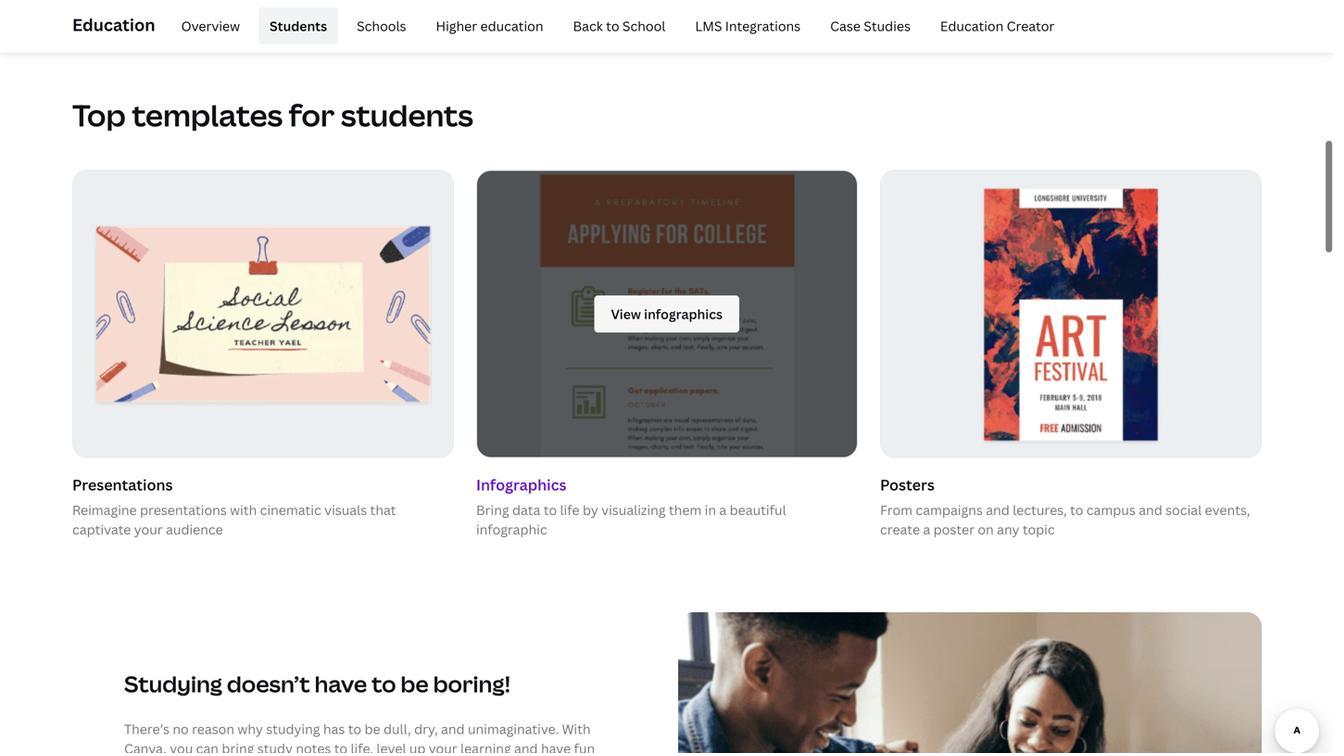 Task type: describe. For each thing, give the bounding box(es) containing it.
studying
[[266, 720, 320, 738]]

top
[[72, 95, 126, 135]]

presentations
[[72, 475, 173, 495]]

students link
[[259, 7, 338, 44]]

your inside there's no reason why studying has to be dull, dry, and unimaginative. with canva, you can bring study notes to life, level up your learning and have fu
[[429, 740, 458, 753]]

in
[[705, 501, 716, 519]]

menu bar containing overview
[[163, 7, 1066, 44]]

boring!
[[433, 669, 511, 699]]

a inside "from campaigns and lectures, to campus and social events, create a poster on any topic"
[[923, 521, 931, 539]]

level
[[377, 740, 406, 753]]

higher
[[436, 17, 477, 35]]

schools
[[357, 17, 406, 35]]

there's
[[124, 720, 170, 738]]

study
[[257, 740, 293, 753]]

cinematic
[[260, 501, 321, 519]]

student presentation image
[[73, 171, 453, 457]]

topic
[[1023, 521, 1055, 539]]

have inside there's no reason why studying has to be dull, dry, and unimaginative. with canva, you can bring study notes to life, level up your learning and have fu
[[541, 740, 571, 753]]

education for education
[[72, 13, 155, 36]]

audience
[[166, 521, 223, 539]]

data
[[512, 501, 541, 519]]

has
[[323, 720, 345, 738]]

visualizing
[[602, 501, 666, 519]]

why
[[238, 720, 263, 738]]

create
[[880, 521, 920, 539]]

that
[[370, 501, 396, 519]]

students
[[270, 17, 327, 35]]

and up any
[[986, 501, 1010, 519]]

back
[[573, 17, 603, 35]]

up
[[409, 740, 426, 753]]

to down has
[[334, 740, 348, 753]]

lms
[[695, 17, 722, 35]]

case studies link
[[819, 7, 922, 44]]

doesn't
[[227, 669, 310, 699]]

1 horizontal spatial be
[[401, 669, 429, 699]]

infographic
[[476, 521, 547, 539]]

with
[[230, 501, 257, 519]]

with
[[562, 720, 591, 738]]

can
[[196, 740, 219, 753]]

studies
[[864, 17, 911, 35]]

there's no reason why studying has to be dull, dry, and unimaginative. with canva, you can bring study notes to life, level up your learning and have fu
[[124, 720, 595, 753]]

campus
[[1087, 501, 1136, 519]]

social
[[1166, 501, 1202, 519]]

campaigns
[[916, 501, 983, 519]]

education creator link
[[929, 7, 1066, 44]]

no
[[173, 720, 189, 738]]

to right back
[[606, 17, 620, 35]]

by
[[583, 501, 598, 519]]

dry,
[[414, 720, 438, 738]]

integrations
[[725, 17, 801, 35]]

student poster image
[[881, 171, 1261, 457]]

case studies
[[831, 17, 911, 35]]

dull,
[[384, 720, 411, 738]]

and down unimaginative.
[[514, 740, 538, 753]]

reimagine presentations with cinematic visuals that captivate your audience
[[72, 501, 396, 539]]

overview
[[181, 17, 240, 35]]

for
[[289, 95, 335, 135]]

bring data to life by visualizing them in a beautiful infographic
[[476, 501, 786, 539]]

a inside bring data to life by visualizing them in a beautiful infographic
[[720, 501, 727, 519]]

from campaigns and lectures, to campus and social events, create a poster on any topic
[[880, 501, 1251, 539]]

to up dull,
[[372, 669, 396, 699]]

education
[[481, 17, 544, 35]]



Task type: locate. For each thing, give the bounding box(es) containing it.
any
[[997, 521, 1020, 539]]

0 horizontal spatial a
[[720, 501, 727, 519]]

to left campus
[[1070, 501, 1084, 519]]

1 horizontal spatial your
[[429, 740, 458, 753]]

1 horizontal spatial have
[[541, 740, 571, 753]]

poster
[[934, 521, 975, 539]]

menu bar
[[163, 7, 1066, 44]]

events,
[[1205, 501, 1251, 519]]

student infographic image
[[458, 157, 876, 472]]

school
[[623, 17, 666, 35]]

to up life,
[[348, 720, 362, 738]]

education creator
[[941, 17, 1055, 35]]

1 vertical spatial your
[[429, 740, 458, 753]]

beautiful
[[730, 501, 786, 519]]

top templates for students
[[72, 95, 473, 135]]

0 horizontal spatial be
[[365, 720, 381, 738]]

posters
[[880, 475, 935, 495]]

have up has
[[315, 669, 367, 699]]

bring
[[476, 501, 509, 519]]

your inside reimagine presentations with cinematic visuals that captivate your audience
[[134, 521, 163, 539]]

infographics
[[476, 475, 567, 495]]

studying
[[124, 669, 222, 699]]

higher education
[[436, 17, 544, 35]]

and
[[986, 501, 1010, 519], [1139, 501, 1163, 519], [441, 720, 465, 738], [514, 740, 538, 753]]

be up dry,
[[401, 669, 429, 699]]

reason
[[192, 720, 234, 738]]

1 vertical spatial a
[[923, 521, 931, 539]]

lms integrations link
[[684, 7, 812, 44]]

from
[[880, 501, 913, 519]]

0 vertical spatial a
[[720, 501, 727, 519]]

a right create
[[923, 521, 931, 539]]

be up life,
[[365, 720, 381, 738]]

be inside there's no reason why studying has to be dull, dry, and unimaginative. with canva, you can bring study notes to life, level up your learning and have fu
[[365, 720, 381, 738]]

life,
[[351, 740, 374, 753]]

higher education link
[[425, 7, 555, 44]]

1 vertical spatial be
[[365, 720, 381, 738]]

creator
[[1007, 17, 1055, 35]]

a
[[720, 501, 727, 519], [923, 521, 931, 539]]

have down with
[[541, 740, 571, 753]]

overview link
[[170, 7, 251, 44]]

to inside "from campaigns and lectures, to campus and social events, create a poster on any topic"
[[1070, 501, 1084, 519]]

education
[[72, 13, 155, 36], [941, 17, 1004, 35]]

lectures,
[[1013, 501, 1067, 519]]

0 vertical spatial be
[[401, 669, 429, 699]]

case
[[831, 17, 861, 35]]

a right in
[[720, 501, 727, 519]]

schools link
[[346, 7, 417, 44]]

visuals
[[324, 501, 367, 519]]

your
[[134, 521, 163, 539], [429, 740, 458, 753]]

0 vertical spatial your
[[134, 521, 163, 539]]

0 horizontal spatial your
[[134, 521, 163, 539]]

unimaginative.
[[468, 720, 559, 738]]

lms integrations
[[695, 17, 801, 35]]

1 horizontal spatial education
[[941, 17, 1004, 35]]

0 horizontal spatial education
[[72, 13, 155, 36]]

1 horizontal spatial a
[[923, 521, 931, 539]]

education up top
[[72, 13, 155, 36]]

to
[[606, 17, 620, 35], [544, 501, 557, 519], [1070, 501, 1084, 519], [372, 669, 396, 699], [348, 720, 362, 738], [334, 740, 348, 753]]

templates
[[132, 95, 283, 135]]

back to school link
[[562, 7, 677, 44]]

back to school
[[573, 17, 666, 35]]

students
[[341, 95, 473, 135]]

studying doesn't have to be boring!
[[124, 669, 511, 699]]

you
[[170, 740, 193, 753]]

to left life
[[544, 501, 557, 519]]

presentations
[[140, 501, 227, 519]]

on
[[978, 521, 994, 539]]

your down dry,
[[429, 740, 458, 753]]

life
[[560, 501, 580, 519]]

learning
[[461, 740, 511, 753]]

reimagine
[[72, 501, 137, 519]]

education for education creator
[[941, 17, 1004, 35]]

and right dry,
[[441, 720, 465, 738]]

them
[[669, 501, 702, 519]]

captivate
[[72, 521, 131, 539]]

0 horizontal spatial have
[[315, 669, 367, 699]]

1 vertical spatial have
[[541, 740, 571, 753]]

and left social
[[1139, 501, 1163, 519]]

your down presentations
[[134, 521, 163, 539]]

bring
[[222, 740, 254, 753]]

0 vertical spatial have
[[315, 669, 367, 699]]

education left creator
[[941, 17, 1004, 35]]

be
[[401, 669, 429, 699], [365, 720, 381, 738]]

canva,
[[124, 740, 167, 753]]

notes
[[296, 740, 331, 753]]

have
[[315, 669, 367, 699], [541, 740, 571, 753]]

to inside bring data to life by visualizing them in a beautiful infographic
[[544, 501, 557, 519]]



Task type: vqa. For each thing, say whether or not it's contained in the screenshot.
the learning
yes



